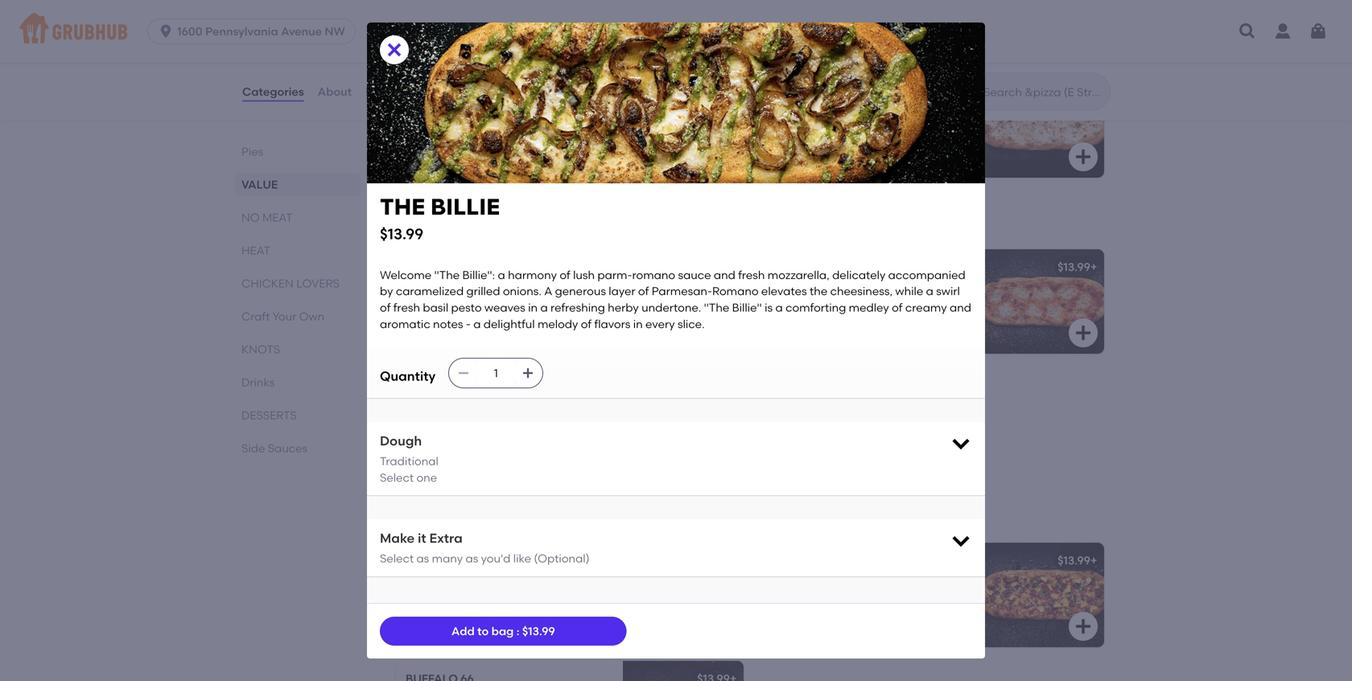 Task type: describe. For each thing, give the bounding box(es) containing it.
1600 pennsylvania avenue nw button
[[147, 19, 362, 44]]

mozzarella, inside welcome "the billie": a harmony of lush parm-romano sauce and fresh mozzarella, delicately accompanied by caramelized grilled onions. a generous layer of parmesan-romano elevates the cheesiness, while a swirl of fresh basil pesto weaves in a refreshing herby undertone. "the billie" is a comforting medley of creamy and aromatic notes - a delightful melody of flavors in every slice.
[[768, 268, 830, 282]]

billie":
[[462, 268, 495, 282]]

simp image
[[983, 250, 1104, 354]]

add
[[451, 625, 475, 638]]

grilled
[[466, 285, 500, 298]]

a down a
[[540, 301, 548, 315]]

reviews button
[[365, 63, 411, 121]]

is
[[765, 301, 773, 315]]

knots
[[241, 343, 280, 357]]

-
[[466, 317, 471, 331]]

main navigation navigation
[[0, 0, 1352, 63]]

svg image inside main navigation navigation
[[1309, 22, 1328, 41]]

side
[[241, 442, 265, 455]]

simp
[[766, 260, 794, 274]]

to
[[477, 625, 489, 638]]

many
[[432, 552, 463, 566]]

ranch,
[[766, 140, 801, 153]]

onions.
[[503, 285, 541, 298]]

comforting
[[786, 301, 846, 315]]

fresh inside parm-romano sauce, special t sauce, fresh mozzarella, truffle ranch, cracked black pepper
[[805, 123, 832, 137]]

svg image inside 1600 pennsylvania avenue nw button
[[158, 23, 174, 39]]

romano inside parm-romano sauce, special t sauce, fresh mozzarella, truffle ranch, cracked black pepper
[[801, 107, 844, 121]]

a right -
[[473, 317, 481, 331]]

lush
[[573, 268, 595, 282]]

1 vertical spatial fresh
[[738, 268, 765, 282]]

pie for white pie
[[806, 84, 823, 98]]

$9.99 for white pie
[[1063, 84, 1090, 98]]

make
[[380, 531, 415, 547]]

the billie
[[406, 260, 464, 274]]

$13.99 for the billie image
[[697, 260, 730, 274]]

0 horizontal spatial "the
[[434, 268, 460, 282]]

1 horizontal spatial no
[[393, 212, 421, 232]]

billie for the billie
[[431, 260, 464, 274]]

weaves
[[484, 301, 525, 315]]

delicately
[[832, 268, 886, 282]]

white pie
[[766, 84, 823, 98]]

Input item quantity number field
[[478, 359, 514, 388]]

1600
[[177, 25, 202, 38]]

cheesiness,
[[830, 285, 893, 298]]

drinks
[[241, 376, 275, 390]]

special
[[885, 107, 924, 121]]

refreshing
[[550, 301, 605, 315]]

basil
[[423, 301, 448, 315]]

black
[[851, 140, 881, 153]]

$13.99 for pineapple jack'd image
[[1058, 554, 1090, 568]]

0 horizontal spatial no meat
[[241, 211, 293, 225]]

select inside dough traditional select one
[[380, 471, 414, 485]]

while
[[895, 285, 923, 298]]

by
[[380, 285, 393, 298]]

you'd
[[481, 552, 511, 566]]

own
[[299, 310, 324, 324]]

of right layer
[[638, 285, 649, 298]]

the billie $13.99
[[380, 194, 500, 243]]

layer
[[609, 285, 635, 298]]

about
[[318, 85, 352, 98]]

$9.99 for cheese pie
[[702, 84, 730, 98]]

slice.
[[678, 317, 705, 331]]

$13.99 + for heat
[[1058, 554, 1097, 568]]

select inside make it extra select as many as you'd like (optional)
[[380, 552, 414, 566]]

welcome "the billie": a harmony of lush parm-romano sauce and fresh mozzarella, delicately accompanied by caramelized grilled onions. a generous layer of parmesan-romano elevates the cheesiness, while a swirl of fresh basil pesto weaves in a refreshing herby undertone. "the billie" is a comforting medley of creamy and aromatic notes - a delightful melody of flavors in every slice.
[[380, 268, 974, 331]]

buffalo 66 image
[[623, 662, 744, 682]]

melody
[[538, 317, 578, 331]]

reviews
[[365, 85, 410, 98]]

dough traditional select one
[[380, 433, 438, 485]]

it
[[418, 531, 426, 547]]

buffy image
[[623, 368, 744, 472]]

quantity
[[380, 369, 436, 384]]

add to bag : $13.99
[[451, 625, 555, 638]]

0 horizontal spatial in
[[528, 301, 538, 315]]

parm- inside parm-romano sauce, special t sauce, fresh mozzarella, truffle ranch, cracked black pepper
[[766, 107, 801, 121]]

(optional)
[[534, 552, 590, 566]]

categories button
[[241, 63, 305, 121]]

one
[[416, 471, 437, 485]]

1 horizontal spatial sauce,
[[847, 107, 883, 121]]

aromatic
[[380, 317, 430, 331]]

1 vertical spatial in
[[633, 317, 643, 331]]

pennsylvania
[[205, 25, 278, 38]]

a right is
[[775, 301, 783, 315]]

sauces
[[268, 442, 308, 455]]

make it extra select as many as you'd like (optional)
[[380, 531, 590, 566]]

sauce
[[678, 268, 711, 282]]

mozzarella, inside parm-romano sauce, special t sauce, fresh mozzarella, truffle ranch, cracked black pepper
[[834, 123, 896, 137]]

truffle
[[899, 123, 931, 137]]

caramelized
[[396, 285, 464, 298]]

nw
[[325, 25, 345, 38]]

t
[[927, 107, 931, 121]]

1 vertical spatial heat
[[393, 505, 439, 526]]

pies
[[241, 145, 263, 159]]

flavors
[[594, 317, 630, 331]]

of down by
[[380, 301, 391, 315]]

medley
[[849, 301, 889, 315]]

pineapple jack'd image
[[983, 543, 1104, 648]]

the billie image
[[623, 250, 744, 354]]

parm- inside welcome "the billie": a harmony of lush parm-romano sauce and fresh mozzarella, delicately accompanied by caramelized grilled onions. a generous layer of parmesan-romano elevates the cheesiness, while a swirl of fresh basil pesto weaves in a refreshing herby undertone. "the billie" is a comforting medley of creamy and aromatic notes - a delightful melody of flavors in every slice.
[[597, 268, 632, 282]]

the
[[810, 285, 827, 298]]

every
[[645, 317, 675, 331]]

side sauces
[[241, 442, 308, 455]]

extra
[[429, 531, 463, 547]]

2 vertical spatial svg image
[[950, 432, 972, 455]]

chicken
[[241, 277, 294, 291]]

0 horizontal spatial sauce,
[[766, 123, 802, 137]]

of down refreshing
[[581, 317, 592, 331]]

craft your own
[[241, 310, 324, 324]]

desserts
[[241, 409, 297, 423]]

accompanied
[[888, 268, 966, 282]]

1 vertical spatial svg image
[[713, 147, 732, 167]]

1600 pennsylvania avenue nw
[[177, 25, 345, 38]]

swirl
[[936, 285, 960, 298]]

+ for value
[[1090, 84, 1097, 98]]

pesto
[[451, 301, 482, 315]]



Task type: vqa. For each thing, say whether or not it's contained in the screenshot.
Caramelized
yes



Task type: locate. For each thing, give the bounding box(es) containing it.
fresh up the cracked
[[805, 123, 832, 137]]

2 pie from the left
[[806, 84, 823, 98]]

Search &pizza (E Street) search field
[[982, 85, 1105, 100]]

no meat
[[241, 211, 293, 225], [393, 212, 473, 232]]

0 horizontal spatial fresh
[[393, 301, 420, 315]]

billie"
[[732, 301, 762, 315]]

undertone.
[[641, 301, 701, 315]]

1 horizontal spatial no meat
[[393, 212, 473, 232]]

buffy button
[[396, 368, 744, 472]]

lovers
[[296, 277, 340, 291]]

delightful
[[483, 317, 535, 331]]

and up romano
[[714, 268, 735, 282]]

pie for cheese pie
[[453, 84, 470, 98]]

as down it on the left of the page
[[416, 552, 429, 566]]

svg image
[[1238, 22, 1257, 41], [158, 23, 174, 39], [385, 40, 404, 60], [1074, 147, 1093, 167], [1074, 324, 1093, 343], [457, 367, 470, 380], [522, 367, 535, 380], [950, 530, 972, 552], [1074, 617, 1093, 637]]

0 vertical spatial value
[[393, 35, 449, 56]]

$9.99
[[702, 84, 730, 98], [1063, 84, 1090, 98]]

cheese pie
[[406, 84, 470, 98]]

a down 'accompanied' at top right
[[926, 285, 933, 298]]

0 vertical spatial the
[[380, 194, 425, 221]]

no down pies at the top left of the page
[[241, 211, 260, 225]]

0 horizontal spatial romano
[[632, 268, 675, 282]]

herby
[[608, 301, 639, 315]]

select
[[380, 471, 414, 485], [380, 552, 414, 566]]

1 $9.99 + from the left
[[702, 84, 737, 98]]

1 $9.99 from the left
[[702, 84, 730, 98]]

1 horizontal spatial svg image
[[950, 432, 972, 455]]

1 select from the top
[[380, 471, 414, 485]]

sauce, up black
[[847, 107, 883, 121]]

creamy
[[905, 301, 947, 315]]

0 horizontal spatial mozzarella,
[[768, 268, 830, 282]]

1 horizontal spatial value
[[393, 35, 449, 56]]

parm-romano sauce, special t sauce, fresh mozzarella, truffle ranch, cracked black pepper
[[766, 107, 931, 153]]

1 horizontal spatial in
[[633, 317, 643, 331]]

search icon image
[[958, 82, 977, 101]]

in down herby
[[633, 317, 643, 331]]

parm- down white
[[766, 107, 801, 121]]

select down make
[[380, 552, 414, 566]]

billie
[[431, 194, 500, 221], [431, 260, 464, 274]]

1 horizontal spatial and
[[950, 301, 971, 315]]

parm-
[[766, 107, 801, 121], [597, 268, 632, 282]]

heat up the "chicken"
[[241, 244, 270, 258]]

value down pies at the top left of the page
[[241, 178, 278, 192]]

buffy
[[406, 379, 442, 392]]

0 horizontal spatial and
[[714, 268, 735, 282]]

0 horizontal spatial parm-
[[597, 268, 632, 282]]

1 horizontal spatial as
[[466, 552, 478, 566]]

of
[[560, 268, 570, 282], [638, 285, 649, 298], [380, 301, 391, 315], [892, 301, 903, 315], [581, 317, 592, 331]]

0 vertical spatial heat
[[241, 244, 270, 258]]

1 vertical spatial select
[[380, 552, 414, 566]]

the for the billie
[[406, 260, 428, 274]]

0 vertical spatial parm-
[[766, 107, 801, 121]]

2 $9.99 from the left
[[1063, 84, 1090, 98]]

1 horizontal spatial meat
[[425, 212, 473, 232]]

0 vertical spatial sauce,
[[847, 107, 883, 121]]

parm- up layer
[[597, 268, 632, 282]]

parmesan-
[[652, 285, 712, 298]]

:
[[516, 625, 519, 638]]

billie for the billie $13.99
[[431, 194, 500, 221]]

mozzarella, up black
[[834, 123, 896, 137]]

$9.99 +
[[702, 84, 737, 98], [1063, 84, 1097, 98]]

0 horizontal spatial meat
[[262, 211, 293, 225]]

notes
[[433, 317, 463, 331]]

2 vertical spatial fresh
[[393, 301, 420, 315]]

sauce, up ranch,
[[766, 123, 802, 137]]

0 horizontal spatial value
[[241, 178, 278, 192]]

categories
[[242, 85, 304, 98]]

$9.99 + for white pie
[[1063, 84, 1097, 98]]

in down onions.
[[528, 301, 538, 315]]

"the down romano
[[704, 301, 729, 315]]

as left you'd
[[466, 552, 478, 566]]

no meat up the billie
[[393, 212, 473, 232]]

1 vertical spatial romano
[[632, 268, 675, 282]]

a
[[544, 285, 552, 298]]

value
[[393, 35, 449, 56], [241, 178, 278, 192]]

2 as from the left
[[466, 552, 478, 566]]

1 horizontal spatial fresh
[[738, 268, 765, 282]]

select down traditional
[[380, 471, 414, 485]]

billie inside the billie $13.99
[[431, 194, 500, 221]]

2 $9.99 + from the left
[[1063, 84, 1097, 98]]

like
[[513, 552, 531, 566]]

pepper
[[884, 140, 924, 153]]

white pie image
[[983, 73, 1104, 178]]

1 horizontal spatial pie
[[806, 84, 823, 98]]

welcome
[[380, 268, 432, 282]]

pie right cheese
[[453, 84, 470, 98]]

the inside the billie $13.99
[[380, 194, 425, 221]]

meat
[[262, 211, 293, 225], [425, 212, 473, 232]]

cheese pie image
[[623, 73, 744, 178]]

0 vertical spatial svg image
[[1309, 22, 1328, 41]]

romano up the cracked
[[801, 107, 844, 121]]

traditional
[[380, 455, 438, 468]]

1 vertical spatial and
[[950, 301, 971, 315]]

fresh
[[805, 123, 832, 137], [738, 268, 765, 282], [393, 301, 420, 315]]

0 vertical spatial fresh
[[805, 123, 832, 137]]

of down the while
[[892, 301, 903, 315]]

of left lush
[[560, 268, 570, 282]]

romano inside welcome "the billie": a harmony of lush parm-romano sauce and fresh mozzarella, delicately accompanied by caramelized grilled onions. a generous layer of parmesan-romano elevates the cheesiness, while a swirl of fresh basil pesto weaves in a refreshing herby undertone. "the billie" is a comforting medley of creamy and aromatic notes - a delightful melody of flavors in every slice.
[[632, 268, 675, 282]]

white
[[766, 84, 803, 98]]

a right billie": at top left
[[498, 268, 505, 282]]

0 horizontal spatial heat
[[241, 244, 270, 258]]

0 horizontal spatial $9.99 +
[[702, 84, 737, 98]]

$13.99
[[380, 226, 423, 243], [697, 260, 730, 274], [1058, 260, 1090, 274], [1058, 554, 1090, 568], [522, 625, 555, 638]]

1 horizontal spatial mozzarella,
[[834, 123, 896, 137]]

the for the billie $13.99
[[380, 194, 425, 221]]

0 vertical spatial mozzarella,
[[834, 123, 896, 137]]

meat up the billie
[[425, 212, 473, 232]]

1 vertical spatial the
[[406, 260, 428, 274]]

1 billie from the top
[[431, 194, 500, 221]]

0 vertical spatial and
[[714, 268, 735, 282]]

heat up it on the left of the page
[[393, 505, 439, 526]]

dough
[[380, 433, 422, 449]]

1 vertical spatial "the
[[704, 301, 729, 315]]

1 horizontal spatial parm-
[[766, 107, 801, 121]]

about button
[[317, 63, 353, 121]]

no meat up the "chicken"
[[241, 211, 293, 225]]

1 horizontal spatial $9.99 +
[[1063, 84, 1097, 98]]

avenue
[[281, 25, 322, 38]]

0 vertical spatial billie
[[431, 194, 500, 221]]

0 vertical spatial romano
[[801, 107, 844, 121]]

generous
[[555, 285, 606, 298]]

your
[[272, 310, 296, 324]]

1 horizontal spatial $9.99
[[1063, 84, 1090, 98]]

mozzarella,
[[834, 123, 896, 137], [768, 268, 830, 282]]

0 vertical spatial select
[[380, 471, 414, 485]]

$13.99 for simp image
[[1058, 260, 1090, 274]]

1 horizontal spatial romano
[[801, 107, 844, 121]]

meat up the "chicken"
[[262, 211, 293, 225]]

elevates
[[761, 285, 807, 298]]

in
[[528, 301, 538, 315], [633, 317, 643, 331]]

value up cheese
[[393, 35, 449, 56]]

chicken lovers
[[241, 277, 340, 291]]

billie up caramelized at the left top of page
[[431, 260, 464, 274]]

1 vertical spatial sauce,
[[766, 123, 802, 137]]

fresh up the aromatic
[[393, 301, 420, 315]]

1 vertical spatial value
[[241, 178, 278, 192]]

$9.99 + for cheese pie
[[702, 84, 737, 98]]

and down swirl
[[950, 301, 971, 315]]

0 vertical spatial "the
[[434, 268, 460, 282]]

fresh up romano
[[738, 268, 765, 282]]

cracked
[[804, 140, 849, 153]]

+ for no meat
[[1090, 260, 1097, 274]]

the
[[380, 194, 425, 221], [406, 260, 428, 274]]

the up the 'welcome'
[[380, 194, 425, 221]]

+
[[730, 84, 737, 98], [1090, 84, 1097, 98], [730, 260, 737, 274], [1090, 260, 1097, 274], [1090, 554, 1097, 568]]

0 horizontal spatial no
[[241, 211, 260, 225]]

pie
[[453, 84, 470, 98], [806, 84, 823, 98]]

1 vertical spatial billie
[[431, 260, 464, 274]]

0 horizontal spatial $9.99
[[702, 84, 730, 98]]

the up caramelized at the left top of page
[[406, 260, 428, 274]]

billie up the billie
[[431, 194, 500, 221]]

0 horizontal spatial pie
[[453, 84, 470, 98]]

romano
[[801, 107, 844, 121], [632, 268, 675, 282]]

🔥🔥🔥 button
[[396, 543, 744, 648]]

a
[[498, 268, 505, 282], [926, 285, 933, 298], [540, 301, 548, 315], [775, 301, 783, 315], [473, 317, 481, 331]]

1 vertical spatial parm-
[[597, 268, 632, 282]]

svg image
[[1309, 22, 1328, 41], [713, 147, 732, 167], [950, 432, 972, 455]]

romano
[[712, 285, 759, 298]]

$13.99 + for no meat
[[1058, 260, 1097, 274]]

2 horizontal spatial fresh
[[805, 123, 832, 137]]

mozzarella, up elevates
[[768, 268, 830, 282]]

🔥🔥🔥
[[406, 554, 439, 568]]

2 billie from the top
[[431, 260, 464, 274]]

+ for heat
[[1090, 554, 1097, 568]]

2 horizontal spatial svg image
[[1309, 22, 1328, 41]]

$13.99 inside the billie $13.99
[[380, 226, 423, 243]]

"the
[[434, 268, 460, 282], [704, 301, 729, 315]]

pie right white
[[806, 84, 823, 98]]

1 horizontal spatial "the
[[704, 301, 729, 315]]

🔥🔥🔥 image
[[623, 543, 744, 648]]

1 horizontal spatial heat
[[393, 505, 439, 526]]

0 vertical spatial in
[[528, 301, 538, 315]]

1 pie from the left
[[453, 84, 470, 98]]

1 vertical spatial mozzarella,
[[768, 268, 830, 282]]

cheese
[[406, 84, 450, 98]]

2 select from the top
[[380, 552, 414, 566]]

"the up caramelized at the left top of page
[[434, 268, 460, 282]]

no up the 'welcome'
[[393, 212, 421, 232]]

0 horizontal spatial svg image
[[713, 147, 732, 167]]

bag
[[491, 625, 514, 638]]

romano up parmesan-
[[632, 268, 675, 282]]

0 horizontal spatial as
[[416, 552, 429, 566]]

1 as from the left
[[416, 552, 429, 566]]

harmony
[[508, 268, 557, 282]]



